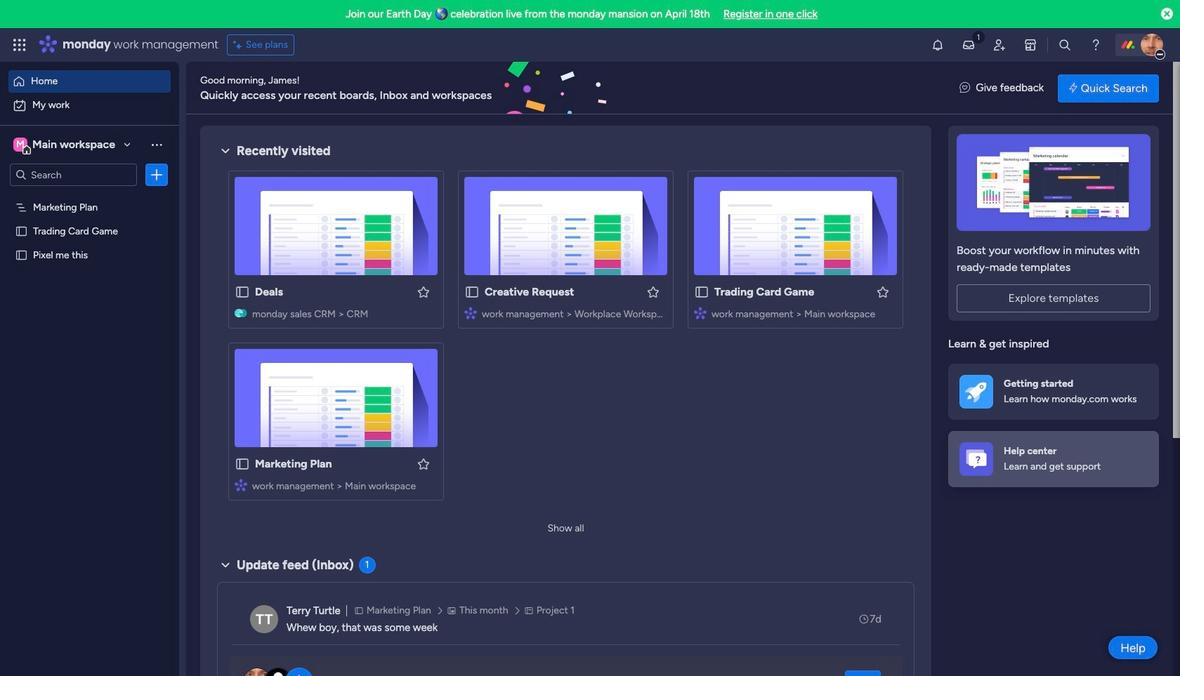 Task type: describe. For each thing, give the bounding box(es) containing it.
1 add to favorites image from the left
[[417, 285, 431, 299]]

2 vertical spatial option
[[0, 194, 179, 197]]

help image
[[1089, 38, 1103, 52]]

public board image for left add to favorites icon
[[235, 457, 250, 472]]

1 vertical spatial option
[[8, 94, 171, 117]]

0 vertical spatial option
[[8, 70, 171, 93]]

public board image for 1st add to favorites image
[[235, 285, 250, 300]]

getting started element
[[949, 364, 1159, 420]]

terry turtle image
[[250, 606, 278, 634]]

see plans image
[[233, 37, 246, 53]]

select product image
[[13, 38, 27, 52]]

notifications image
[[931, 38, 945, 52]]

2 add to favorites image from the left
[[647, 285, 661, 299]]

invite members image
[[993, 38, 1007, 52]]

monday marketplace image
[[1024, 38, 1038, 52]]

workspace selection element
[[13, 136, 117, 155]]

workspace options image
[[150, 138, 164, 152]]

Search in workspace field
[[30, 167, 117, 183]]



Task type: vqa. For each thing, say whether or not it's contained in the screenshot.
first the Public board icon from the bottom
no



Task type: locate. For each thing, give the bounding box(es) containing it.
workspace image
[[13, 137, 27, 152]]

1 vertical spatial add to favorites image
[[417, 457, 431, 471]]

0 horizontal spatial add to favorites image
[[417, 457, 431, 471]]

options image
[[150, 168, 164, 182]]

public board image
[[694, 285, 710, 300]]

1 horizontal spatial add to favorites image
[[647, 285, 661, 299]]

1 image
[[973, 29, 985, 45]]

close recently visited image
[[217, 143, 234, 160]]

1 horizontal spatial add to favorites image
[[876, 285, 890, 299]]

james peterson image
[[1141, 34, 1164, 56]]

quick search results list box
[[217, 160, 915, 518]]

add to favorites image
[[876, 285, 890, 299], [417, 457, 431, 471]]

close update feed (inbox) image
[[217, 557, 234, 574]]

0 horizontal spatial add to favorites image
[[417, 285, 431, 299]]

v2 bolt switch image
[[1070, 80, 1078, 96]]

public board image for second add to favorites image from the left
[[464, 285, 480, 300]]

public board image
[[15, 224, 28, 238], [15, 248, 28, 261], [235, 285, 250, 300], [464, 285, 480, 300], [235, 457, 250, 472]]

templates image image
[[961, 134, 1147, 231]]

help center element
[[949, 431, 1159, 487]]

1 element
[[359, 557, 376, 574]]

option
[[8, 70, 171, 93], [8, 94, 171, 117], [0, 194, 179, 197]]

v2 user feedback image
[[960, 80, 971, 96]]

add to favorites image
[[417, 285, 431, 299], [647, 285, 661, 299]]

list box
[[0, 192, 179, 456]]

search everything image
[[1058, 38, 1072, 52]]

0 vertical spatial add to favorites image
[[876, 285, 890, 299]]

update feed image
[[962, 38, 976, 52]]



